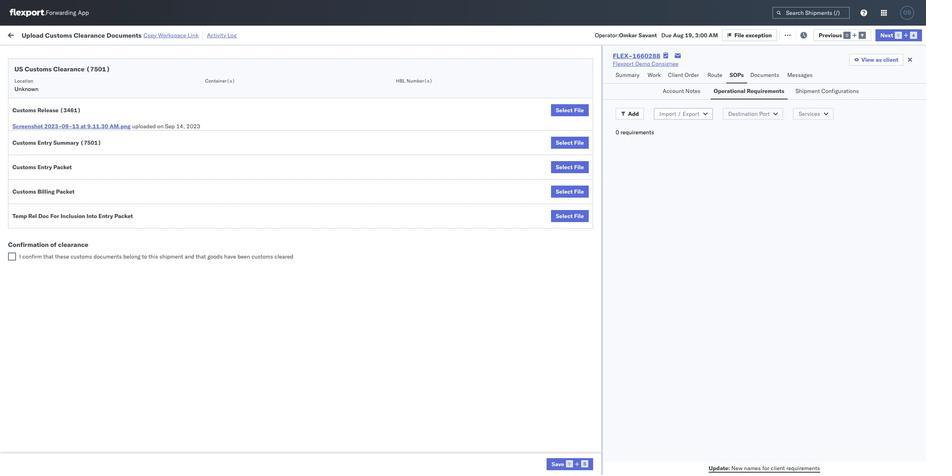 Task type: locate. For each thing, give the bounding box(es) containing it.
schedule down 'confirmation'
[[18, 255, 42, 262]]

1 vertical spatial confirm
[[18, 237, 39, 245]]

schedule delivery appointment up for
[[18, 202, 99, 209]]

schedule delivery appointment down us customs clearance (7501)
[[18, 78, 99, 86]]

1 horizontal spatial 14,
[[213, 202, 222, 210]]

summary down 09-
[[53, 139, 79, 146]]

1 vertical spatial savant
[[846, 79, 863, 86]]

0 vertical spatial confirm
[[18, 220, 39, 227]]

import / export
[[660, 110, 700, 118]]

schedule pickup from los angeles, ca down customs entry summary (7501)
[[18, 149, 117, 156]]

2 vertical spatial confirm
[[18, 449, 39, 456]]

flex-2130384
[[563, 344, 604, 351], [563, 361, 604, 369], [563, 414, 604, 422], [563, 432, 604, 439], [563, 450, 604, 457]]

work down app on the left top
[[88, 31, 102, 38]]

2:59 for third schedule pickup from los angeles, ca button from the bottom of the page
[[163, 149, 176, 157]]

schedule delivery appointment link down us customs clearance (7501)
[[18, 78, 99, 86]]

client right for
[[771, 465, 785, 472]]

workitem
[[9, 65, 30, 71]]

import / export button
[[654, 108, 713, 120]]

and
[[185, 253, 194, 260]]

0 horizontal spatial numbers
[[655, 65, 675, 71]]

3 2:59 am edt, nov 5, 2022 from the top
[[163, 114, 234, 121]]

5, for schedule pickup from los angeles, ca link related to third schedule pickup from los angeles, ca button from the bottom of the page
[[213, 149, 218, 157]]

0 vertical spatial documents
[[107, 31, 142, 39]]

0 vertical spatial confirm delivery
[[18, 237, 61, 245]]

schedule delivery appointment button for 2:59 am edt, nov 5, 2022
[[18, 131, 99, 140]]

0 vertical spatial import
[[68, 31, 86, 38]]

1 vertical spatial schedule delivery appointment link
[[18, 131, 99, 139]]

8 schedule from the top
[[18, 255, 42, 262]]

3 schedule from the top
[[18, 114, 42, 121]]

requirements down 'add'
[[621, 129, 654, 136]]

schedule pickup from los angeles, ca button up 09-
[[18, 113, 117, 122]]

4 schedule pickup from los angeles, ca from the top
[[18, 184, 117, 192]]

4 2:59 am edt, nov 5, 2022 from the top
[[163, 132, 234, 139]]

759 at risk
[[148, 31, 176, 38]]

est, left feb at the left of the page
[[188, 450, 200, 457]]

dec for 14,
[[201, 202, 212, 210]]

2 edt, from the top
[[188, 97, 200, 104]]

exception up mbl/mawb numbers button
[[746, 31, 772, 39]]

filtered by:
[[8, 49, 37, 56]]

schedule pickup from los angeles, ca link for 5th schedule pickup from los angeles, ca button from the bottom of the page
[[18, 96, 117, 104]]

1 schedule pickup from los angeles, ca from the top
[[18, 96, 117, 103]]

documents for upload customs clearance documents
[[89, 167, 118, 174]]

numbers for container numbers
[[655, 65, 675, 71]]

summary inside 'button'
[[616, 71, 640, 79]]

pickup inside button
[[40, 220, 58, 227]]

clearance
[[74, 31, 105, 39], [53, 65, 85, 73], [62, 167, 88, 174]]

upload for upload customs clearance documents copy workspace link
[[22, 31, 44, 39]]

next
[[881, 31, 894, 39]]

account inside button
[[663, 87, 684, 95]]

import inside button
[[68, 31, 86, 38]]

from for schedule pickup from los angeles, ca link corresponding to 1st schedule pickup from los angeles, ca button from the bottom of the page
[[62, 255, 74, 262]]

est, right pm
[[187, 220, 199, 227]]

3 schedule delivery appointment from the top
[[18, 202, 99, 209]]

schedule down us
[[18, 78, 42, 86]]

3 select file from the top
[[556, 164, 584, 171]]

1 karl from the left
[[448, 450, 459, 457]]

edt, for schedule pickup from los angeles, ca link related to third schedule pickup from los angeles, ca button from the bottom of the page
[[188, 149, 200, 157]]

1 vertical spatial requirements
[[787, 465, 820, 472]]

flex-1660288
[[613, 52, 661, 60]]

2 schedule from the top
[[18, 96, 42, 103]]

2023
[[186, 123, 200, 130], [221, 255, 235, 263], [219, 450, 233, 457]]

import left /
[[660, 110, 677, 118]]

pickup for third schedule pickup from los angeles, ca button from the bottom of the page
[[44, 149, 61, 156]]

requirements
[[621, 129, 654, 136], [787, 465, 820, 472]]

1 numbers from the left
[[655, 65, 675, 71]]

pm
[[177, 220, 186, 227]]

1889466
[[580, 185, 604, 192], [580, 202, 604, 210], [580, 220, 604, 227], [580, 238, 604, 245]]

from for schedule pickup from los angeles, ca link related to third schedule pickup from los angeles, ca button from the bottom of the page
[[62, 149, 74, 156]]

5 2:59 from the top
[[163, 149, 176, 157]]

2 confirm from the top
[[18, 237, 39, 245]]

0 vertical spatial work
[[88, 31, 102, 38]]

flex-1889466
[[563, 185, 604, 192], [563, 202, 604, 210], [563, 220, 604, 227], [563, 238, 604, 245]]

appointment for 2:59 am est, dec 14, 2022
[[66, 202, 99, 209]]

4 1846748 from the top
[[580, 132, 604, 139]]

schedule pickup from los angeles, ca link up (3461)
[[18, 96, 117, 104]]

0 vertical spatial 14,
[[176, 123, 185, 130]]

0 vertical spatial confirm delivery button
[[18, 237, 61, 246]]

entry for summary
[[37, 139, 52, 146]]

destination port button
[[723, 108, 784, 120]]

file exception button
[[777, 29, 832, 41], [777, 29, 832, 41], [722, 29, 777, 41], [722, 29, 777, 41]]

0 vertical spatial appointment
[[66, 78, 99, 86]]

0 horizontal spatial omkar
[[619, 31, 637, 39]]

1 confirm delivery link from the top
[[18, 237, 61, 245]]

3 edt, from the top
[[188, 114, 200, 121]]

0 vertical spatial confirm delivery link
[[18, 237, 61, 245]]

savant left due
[[639, 31, 657, 39]]

(7501) for us customs clearance (7501)
[[86, 65, 110, 73]]

1846748
[[580, 79, 604, 86], [580, 97, 604, 104], [580, 114, 604, 121], [580, 132, 604, 139], [580, 149, 604, 157], [580, 167, 604, 174]]

2 vertical spatial 2023
[[219, 450, 233, 457]]

requirements right for
[[787, 465, 820, 472]]

1 vertical spatial confirm delivery button
[[18, 449, 61, 458]]

documents inside button
[[751, 71, 780, 79]]

clearance down import work
[[53, 65, 85, 73]]

2:59 am est, dec 14, 2022
[[163, 202, 237, 210]]

2 resize handle column header from the left
[[263, 62, 273, 475]]

2 select file button from the top
[[551, 137, 589, 149]]

2 vertical spatial documents
[[89, 167, 118, 174]]

14, up 23,
[[213, 202, 222, 210]]

from for second schedule pickup from los angeles, ca button from the top of the page's schedule pickup from los angeles, ca link
[[62, 114, 74, 121]]

upload customs clearance documents link
[[18, 166, 118, 174]]

schedule delivery appointment button up for
[[18, 202, 99, 210]]

1 vertical spatial schedule delivery appointment button
[[18, 131, 99, 140]]

6 2:59 from the top
[[163, 202, 176, 210]]

client
[[668, 71, 683, 79]]

1 vertical spatial client
[[771, 465, 785, 472]]

this
[[149, 253, 158, 260]]

that
[[43, 253, 54, 260], [196, 253, 206, 260]]

dec left 23,
[[201, 220, 211, 227]]

clearance down customs entry summary (7501)
[[62, 167, 88, 174]]

5 select file button from the top
[[551, 210, 589, 222]]

nov
[[201, 79, 212, 86], [201, 97, 212, 104], [201, 114, 212, 121], [201, 132, 212, 139], [201, 149, 212, 157]]

operational requirements button
[[711, 84, 788, 100]]

3 flex-1846748 from the top
[[563, 114, 604, 121]]

4 5, from the top
[[213, 132, 218, 139]]

upload up by:
[[22, 31, 44, 39]]

from for fourth schedule pickup from los angeles, ca button from the top's schedule pickup from los angeles, ca link
[[62, 184, 74, 192]]

3 select file button from the top
[[551, 161, 589, 173]]

est, for 7,
[[188, 450, 200, 457]]

on left sep at the left of page
[[157, 123, 164, 130]]

schedule delivery appointment link
[[18, 78, 99, 86], [18, 131, 99, 139], [18, 202, 99, 210]]

1 horizontal spatial client
[[884, 56, 899, 63]]

los inside button
[[72, 220, 81, 227]]

2 confirm delivery link from the top
[[18, 449, 61, 457]]

0 vertical spatial omkar
[[619, 31, 637, 39]]

test
[[415, 79, 426, 86], [415, 97, 426, 104], [482, 97, 493, 104], [415, 132, 426, 139], [482, 132, 493, 139], [415, 149, 426, 157], [482, 149, 493, 157], [415, 202, 426, 210], [482, 202, 493, 210], [415, 220, 426, 227], [482, 220, 493, 227], [409, 450, 419, 457], [476, 450, 486, 457]]

configurations
[[822, 87, 859, 95]]

los for second schedule pickup from los angeles, ca button from the top of the page
[[76, 114, 85, 121]]

customs
[[71, 253, 92, 260], [252, 253, 273, 260]]

pickup for confirm pickup from los angeles, ca button
[[40, 220, 58, 227]]

1 horizontal spatial omkar
[[828, 79, 845, 86]]

1 schedule pickup from los angeles, ca link from the top
[[18, 96, 117, 104]]

0 horizontal spatial lagerfeld
[[460, 450, 484, 457]]

2:59 am edt, nov 5, 2022
[[163, 79, 234, 86], [163, 97, 234, 104], [163, 114, 234, 121], [163, 132, 234, 139], [163, 149, 234, 157]]

2 test123456 from the top
[[699, 97, 733, 104]]

1 vertical spatial documents
[[751, 71, 780, 79]]

2 vertical spatial packet
[[114, 213, 133, 220]]

0 vertical spatial schedule delivery appointment button
[[18, 78, 99, 87]]

schedule pickup from los angeles, ca link down customs entry summary (7501)
[[18, 149, 117, 157]]

flex-1893174 button
[[550, 253, 606, 265], [550, 253, 606, 265]]

import inside "button"
[[660, 110, 677, 118]]

test123456
[[699, 79, 733, 86], [699, 97, 733, 104], [699, 114, 733, 121]]

0 horizontal spatial that
[[43, 253, 54, 260]]

schedule pickup from los angeles, ca button down clearance
[[18, 255, 117, 263]]

8 resize handle column header from the left
[[685, 62, 695, 475]]

0 horizontal spatial integration
[[380, 450, 407, 457]]

schedule pickup from los angeles, ca link up 09-
[[18, 113, 117, 121]]

appointment down 13
[[66, 131, 99, 139]]

clearance
[[58, 241, 88, 249]]

0 vertical spatial (7501)
[[86, 65, 110, 73]]

3 schedule delivery appointment link from the top
[[18, 202, 99, 210]]

4 2130384 from the top
[[580, 432, 604, 439]]

1 vertical spatial clearance
[[53, 65, 85, 73]]

1 2130387 from the top
[[580, 273, 604, 280]]

2023 for feb
[[219, 450, 233, 457]]

1 horizontal spatial summary
[[616, 71, 640, 79]]

3 2130384 from the top
[[580, 414, 604, 422]]

appointment down workitem button
[[66, 78, 99, 86]]

6 resize handle column header from the left
[[536, 62, 546, 475]]

numbers for mbl/mawb numbers
[[728, 65, 748, 71]]

1 vertical spatial (7501)
[[80, 139, 101, 146]]

sops button
[[727, 68, 747, 83]]

packet right billing
[[56, 188, 75, 195]]

6 schedule from the top
[[18, 184, 42, 192]]

batch action button
[[869, 29, 921, 41]]

as
[[876, 56, 882, 63]]

0 vertical spatial schedule delivery appointment link
[[18, 78, 99, 86]]

packet down customs entry summary (7501)
[[53, 164, 72, 171]]

1 vertical spatial packet
[[56, 188, 75, 195]]

ceau7522281, down 'add'
[[632, 132, 673, 139]]

for
[[763, 465, 770, 472]]

schedule pickup from los angeles, ca for fourth schedule pickup from los angeles, ca button from the top
[[18, 184, 117, 192]]

(0)
[[131, 31, 141, 38]]

select file button for customs release (3461)
[[551, 104, 589, 116]]

bosch ocean test
[[380, 79, 426, 86], [380, 97, 426, 104], [447, 97, 493, 104], [380, 132, 426, 139], [447, 132, 493, 139], [380, 149, 426, 157], [447, 149, 493, 157], [380, 202, 426, 210], [447, 202, 493, 210], [380, 220, 426, 227], [447, 220, 493, 227]]

0 horizontal spatial -
[[444, 450, 447, 457]]

1 horizontal spatial savant
[[846, 79, 863, 86]]

schedule pickup from los angeles, ca link down upload customs clearance documents 'button'
[[18, 184, 117, 192]]

schedule down screenshot
[[18, 131, 42, 139]]

customs up billing
[[38, 167, 61, 174]]

1 vertical spatial summary
[[53, 139, 79, 146]]

1 fcl from the top
[[331, 97, 341, 104]]

confirm delivery for 1st confirm delivery 'button' from the bottom
[[18, 449, 61, 456]]

ceau7522281, up 'add'
[[632, 96, 673, 104]]

1 schedule delivery appointment button from the top
[[18, 78, 99, 87]]

2 vertical spatial schedule delivery appointment
[[18, 202, 99, 209]]

schedule pickup from los angeles, ca link for second schedule pickup from los angeles, ca button from the top of the page
[[18, 113, 117, 121]]

angeles, inside button
[[83, 220, 105, 227]]

2 vertical spatial schedule delivery appointment link
[[18, 202, 99, 210]]

schedule pickup from los angeles, ca up 09-
[[18, 114, 117, 121]]

schedule delivery appointment link up customs entry summary (7501)
[[18, 131, 99, 139]]

resize handle column header
[[149, 62, 159, 475], [263, 62, 273, 475], [299, 62, 309, 475], [366, 62, 376, 475], [433, 62, 443, 475], [536, 62, 546, 475], [618, 62, 628, 475], [685, 62, 695, 475], [814, 62, 824, 475], [881, 62, 891, 475], [912, 62, 922, 475]]

have
[[224, 253, 236, 260]]

14, right sep at the left of page
[[176, 123, 185, 130]]

4 2:59 from the top
[[163, 132, 176, 139]]

2 horizontal spatial account
[[663, 87, 684, 95]]

2:59 am edt, nov 5, 2022 for 5th schedule pickup from los angeles, ca button from the bottom of the page schedule pickup from los angeles, ca link
[[163, 97, 234, 104]]

(3461)
[[60, 107, 81, 114]]

1 vertical spatial entry
[[37, 164, 52, 171]]

delivery for 2:59 am est, dec 14, 2022
[[44, 202, 64, 209]]

5,
[[213, 79, 218, 86], [213, 97, 218, 104], [213, 114, 218, 121], [213, 132, 218, 139], [213, 149, 218, 157]]

schedule down customs entry packet
[[18, 184, 42, 192]]

import work
[[68, 31, 102, 38]]

schedule up rel on the top left
[[18, 202, 42, 209]]

pickup
[[44, 96, 61, 103], [44, 114, 61, 121], [44, 149, 61, 156], [44, 184, 61, 192], [40, 220, 58, 227], [44, 255, 61, 262]]

appointment up inclusion
[[66, 202, 99, 209]]

import down app on the left top
[[68, 31, 86, 38]]

Search Work text field
[[656, 29, 744, 41]]

1 vertical spatial test123456
[[699, 97, 733, 104]]

schedule delivery appointment button down '2023-'
[[18, 131, 99, 140]]

file exception up mbl/mawb numbers button
[[735, 31, 772, 39]]

ceau7522281, down container numbers
[[632, 79, 673, 86]]

schedule pickup from los angeles, ca link for fourth schedule pickup from los angeles, ca button from the top
[[18, 184, 117, 192]]

upload up customs billing packet
[[18, 167, 37, 174]]

aug
[[673, 31, 684, 39]]

am.png
[[110, 123, 131, 130]]

5 flex-2130384 from the top
[[563, 450, 604, 457]]

1 horizontal spatial integration
[[447, 450, 474, 457]]

1 vertical spatial appointment
[[66, 131, 99, 139]]

schedule pickup from los angeles, ca for 5th schedule pickup from los angeles, ca button from the bottom of the page
[[18, 96, 117, 103]]

documents inside 'button'
[[89, 167, 118, 174]]

(7501) for customs entry summary (7501)
[[80, 139, 101, 146]]

log
[[228, 31, 237, 39]]

that right and
[[196, 253, 206, 260]]

5 fcl from the top
[[331, 220, 341, 227]]

1 vertical spatial work
[[648, 71, 661, 79]]

los for confirm pickup from los angeles, ca button
[[72, 220, 81, 227]]

clearance down app on the left top
[[74, 31, 105, 39]]

schedule pickup from los angeles, ca button down upload customs clearance documents 'button'
[[18, 184, 117, 193]]

1 horizontal spatial on
[[197, 31, 203, 38]]

on right "205"
[[197, 31, 203, 38]]

packet right into
[[114, 213, 133, 220]]

0 vertical spatial entry
[[37, 139, 52, 146]]

schedule down the unknown
[[18, 96, 42, 103]]

0 horizontal spatial exception
[[746, 31, 772, 39]]

los
[[76, 96, 85, 103], [76, 114, 85, 121], [76, 149, 85, 156], [76, 184, 85, 192], [72, 220, 81, 227], [76, 255, 85, 262]]

(7501) down upload customs clearance documents copy workspace link
[[86, 65, 110, 73]]

2 - from the left
[[510, 450, 514, 457]]

2 2:59 am edt, nov 5, 2022 from the top
[[163, 97, 234, 104]]

2:59 for 1st schedule pickup from los angeles, ca button from the bottom of the page
[[163, 255, 176, 263]]

2 2:59 from the top
[[163, 97, 176, 104]]

2 lagerfeld from the left
[[527, 450, 551, 457]]

clearance for upload customs clearance documents copy workspace link
[[74, 31, 105, 39]]

from inside button
[[59, 220, 71, 227]]

dec for 23,
[[201, 220, 211, 227]]

file for customs entry summary (7501)
[[574, 139, 584, 146]]

customs up customs billing packet
[[12, 164, 36, 171]]

0 horizontal spatial account
[[421, 450, 442, 457]]

0 vertical spatial client
[[884, 56, 899, 63]]

container numbers
[[632, 65, 675, 71]]

mbl/mawb numbers button
[[695, 63, 816, 71]]

at left risk
[[160, 31, 165, 38]]

customs down clearance
[[71, 253, 92, 260]]

1 vertical spatial omkar
[[828, 79, 845, 86]]

0 vertical spatial summary
[[616, 71, 640, 79]]

1 horizontal spatial customs
[[252, 253, 273, 260]]

flex-1662119 button
[[550, 306, 606, 318], [550, 306, 606, 318]]

2 vertical spatial schedule delivery appointment button
[[18, 202, 99, 210]]

2 vertical spatial clearance
[[62, 167, 88, 174]]

(7501) down 9.11.30 in the left of the page
[[80, 139, 101, 146]]

3 test123456 from the top
[[699, 114, 733, 121]]

file exception down search shipments (/) text field
[[789, 31, 827, 38]]

3 nov from the top
[[201, 114, 212, 121]]

edt, for 2:59 am edt, nov 5, 2022 schedule delivery appointment "link"
[[188, 132, 200, 139]]

client right as at the right of the page
[[884, 56, 899, 63]]

edt,
[[188, 79, 200, 86], [188, 97, 200, 104], [188, 114, 200, 121], [188, 132, 200, 139], [188, 149, 200, 157]]

4 hlxu6269489, from the top
[[675, 132, 716, 139]]

select file for customs entry packet
[[556, 164, 584, 171]]

est, up 7:00 pm est, dec 23, 2022
[[188, 202, 200, 210]]

2 vertical spatial appointment
[[66, 202, 99, 209]]

entry right into
[[99, 213, 113, 220]]

schedule delivery appointment for 2:59 am est, dec 14, 2022
[[18, 202, 99, 209]]

link
[[188, 31, 199, 39]]

2 appointment from the top
[[66, 131, 99, 139]]

5 schedule pickup from los angeles, ca button from the top
[[18, 255, 117, 263]]

work down container numbers
[[648, 71, 661, 79]]

2 select file from the top
[[556, 139, 584, 146]]

appointment
[[66, 78, 99, 86], [66, 131, 99, 139], [66, 202, 99, 209]]

1 horizontal spatial that
[[196, 253, 206, 260]]

0 horizontal spatial 14,
[[176, 123, 185, 130]]

6 ocean fcl from the top
[[313, 450, 341, 457]]

that down confirmation of clearance
[[43, 253, 54, 260]]

dec up 7:00 pm est, dec 23, 2022
[[201, 202, 212, 210]]

4 flex-2130384 from the top
[[563, 432, 604, 439]]

0 vertical spatial savant
[[639, 31, 657, 39]]

omkar up flex-1660288
[[619, 31, 637, 39]]

cleared
[[275, 253, 294, 260]]

customs down by:
[[25, 65, 52, 73]]

schedule pickup from los angeles, ca for second schedule pickup from los angeles, ca button from the top of the page
[[18, 114, 117, 121]]

1 vertical spatial on
[[157, 123, 164, 130]]

0 vertical spatial dec
[[201, 202, 212, 210]]

copy
[[144, 31, 157, 39]]

0 horizontal spatial karl
[[448, 450, 459, 457]]

pickup for second schedule pickup from los angeles, ca button from the top of the page
[[44, 114, 61, 121]]

4 hlxu8034992 from the top
[[717, 132, 757, 139]]

confirm inside button
[[18, 220, 39, 227]]

upload customs clearance documents button
[[18, 166, 118, 175]]

schedule up customs entry packet
[[18, 149, 42, 156]]

hbl number(s)
[[396, 78, 433, 84]]

0 vertical spatial upload
[[22, 31, 44, 39]]

clearance for upload customs clearance documents
[[62, 167, 88, 174]]

1 horizontal spatial account
[[488, 450, 509, 457]]

numbers up the client
[[655, 65, 675, 71]]

select file button for customs billing packet
[[551, 186, 589, 198]]

1 horizontal spatial import
[[660, 110, 677, 118]]

flex-1989365
[[563, 467, 604, 474]]

1 appointment from the top
[[66, 78, 99, 86]]

forwarding
[[46, 9, 76, 17]]

est, left jan
[[188, 255, 200, 263]]

flexport demo consignee link
[[613, 60, 679, 68]]

1 horizontal spatial karl
[[515, 450, 526, 457]]

schedule pickup from los angeles, ca for 1st schedule pickup from los angeles, ca button from the bottom of the page
[[18, 255, 117, 262]]

1 horizontal spatial requirements
[[787, 465, 820, 472]]

1 schedule from the top
[[18, 78, 42, 86]]

ocean fcl
[[313, 97, 341, 104], [313, 132, 341, 139], [313, 149, 341, 157], [313, 202, 341, 210], [313, 220, 341, 227], [313, 450, 341, 457]]

1 horizontal spatial lagerfeld
[[527, 450, 551, 457]]

0 horizontal spatial import
[[68, 31, 86, 38]]

demo
[[636, 60, 650, 67]]

entry down '2023-'
[[37, 139, 52, 146]]

schedule delivery appointment button down us customs clearance (7501)
[[18, 78, 99, 87]]

select
[[556, 107, 573, 114], [556, 139, 573, 146], [556, 164, 573, 171], [556, 188, 573, 195], [556, 213, 573, 220]]

1 test123456 from the top
[[699, 79, 733, 86]]

confirm for 1st confirm delivery 'button' from the bottom
[[18, 449, 39, 456]]

1 vertical spatial dec
[[201, 220, 211, 227]]

2 schedule pickup from los angeles, ca link from the top
[[18, 113, 117, 121]]

confirm delivery for second confirm delivery 'button' from the bottom
[[18, 237, 61, 245]]

upload inside 'button'
[[18, 167, 37, 174]]

schedule pickup from los angeles, ca link down clearance
[[18, 255, 117, 263]]

5 flex-1846748 from the top
[[563, 149, 604, 157]]

delivery for 2:59 am edt, nov 5, 2022
[[44, 131, 64, 139]]

5 edt, from the top
[[188, 149, 200, 157]]

1 that from the left
[[43, 253, 54, 260]]

los for 5th schedule pickup from los angeles, ca button from the bottom of the page
[[76, 96, 85, 103]]

1 vertical spatial import
[[660, 110, 677, 118]]

action
[[898, 31, 916, 38]]

1 vertical spatial 2023
[[221, 255, 235, 263]]

edt, for 5th schedule pickup from los angeles, ca button from the bottom of the page schedule pickup from los angeles, ca link
[[188, 97, 200, 104]]

5 schedule pickup from los angeles, ca link from the top
[[18, 255, 117, 263]]

0 horizontal spatial summary
[[53, 139, 79, 146]]

schedule pickup from los angeles, ca down clearance
[[18, 255, 117, 262]]

ca inside button
[[106, 220, 114, 227]]

4 schedule pickup from los angeles, ca link from the top
[[18, 184, 117, 192]]

1 1889466 from the top
[[580, 185, 604, 192]]

3:00
[[695, 31, 708, 39]]

1 vertical spatial upload
[[18, 167, 37, 174]]

3 flex-2130387 from the top
[[563, 326, 604, 333]]

messages button
[[784, 68, 817, 83]]

(7501)
[[86, 65, 110, 73], [80, 139, 101, 146]]

temp
[[12, 213, 27, 220]]

1 vertical spatial confirm delivery
[[18, 449, 61, 456]]

None checkbox
[[8, 253, 16, 261]]

0 vertical spatial schedule delivery appointment
[[18, 78, 99, 86]]

2 schedule delivery appointment link from the top
[[18, 131, 99, 139]]

omkar up 'configurations'
[[828, 79, 845, 86]]

2023 right 13,
[[221, 255, 235, 263]]

schedule pickup from los angeles, ca button up (3461)
[[18, 96, 117, 105]]

2 vertical spatial test123456
[[699, 114, 733, 121]]

0 vertical spatial test123456
[[699, 79, 733, 86]]

2023 right sep at the left of page
[[186, 123, 200, 130]]

flexport demo consignee
[[613, 60, 679, 67]]

1 5, from the top
[[213, 79, 218, 86]]

at right 13
[[81, 123, 86, 130]]

schedule pickup from los angeles, ca down upload customs clearance documents 'button'
[[18, 184, 117, 192]]

schedule pickup from los angeles, ca up (3461)
[[18, 96, 117, 103]]

1 select file from the top
[[556, 107, 584, 114]]

client order button
[[665, 68, 705, 83]]

0 horizontal spatial requirements
[[621, 129, 654, 136]]

clearance inside 'button'
[[62, 167, 88, 174]]

numbers up sops
[[728, 65, 748, 71]]

documents
[[94, 253, 122, 260]]

0 horizontal spatial customs
[[71, 253, 92, 260]]

entry
[[37, 139, 52, 146], [37, 164, 52, 171], [99, 213, 113, 220]]

customs right been
[[252, 253, 273, 260]]

messages
[[788, 71, 813, 79]]

2 flex-2130387 from the top
[[563, 291, 604, 298]]

from
[[62, 96, 74, 103], [62, 114, 74, 121], [62, 149, 74, 156], [62, 184, 74, 192], [59, 220, 71, 227], [62, 255, 74, 262]]

exception down search shipments (/) text field
[[800, 31, 827, 38]]

schedule pickup from los angeles, ca button down customs entry summary (7501)
[[18, 149, 117, 157]]

3 flex-2130384 from the top
[[563, 414, 604, 422]]

5, for 2:59 am edt, nov 5, 2022 schedule delivery appointment "link"
[[213, 132, 218, 139]]

los for fourth schedule pickup from los angeles, ca button from the top
[[76, 184, 85, 192]]

schedule up screenshot
[[18, 114, 42, 121]]

file for customs release (3461)
[[574, 107, 584, 114]]

0 vertical spatial clearance
[[74, 31, 105, 39]]

0 vertical spatial requirements
[[621, 129, 654, 136]]

schedule pickup from los angeles, ca
[[18, 96, 117, 103], [18, 114, 117, 121], [18, 149, 117, 156], [18, 184, 117, 192], [18, 255, 117, 262]]

4 select file from the top
[[556, 188, 584, 195]]

1 schedule delivery appointment link from the top
[[18, 78, 99, 86]]

entry up customs billing packet
[[37, 164, 52, 171]]

ceau7522281, up 0 requirements
[[632, 114, 673, 121]]

1 vertical spatial confirm delivery link
[[18, 449, 61, 457]]

activity log button
[[207, 30, 237, 40]]

summary down flexport
[[616, 71, 640, 79]]

schedule delivery appointment link up for
[[18, 202, 99, 210]]

1 horizontal spatial numbers
[[728, 65, 748, 71]]

0 vertical spatial at
[[160, 31, 165, 38]]

0 vertical spatial 2023
[[186, 123, 200, 130]]

2023 right 7,
[[219, 450, 233, 457]]

schedule delivery appointment up customs entry summary (7501)
[[18, 131, 99, 139]]

test123456 for schedule delivery appointment
[[699, 79, 733, 86]]

flexport
[[613, 60, 634, 67]]

savant up 'configurations'
[[846, 79, 863, 86]]

2 select from the top
[[556, 139, 573, 146]]



Task type: describe. For each thing, give the bounding box(es) containing it.
file for customs billing packet
[[574, 188, 584, 195]]

6 fcl from the top
[[331, 450, 341, 457]]

3 ceau7522281, from the top
[[632, 114, 673, 121]]

notes
[[686, 87, 701, 95]]

documents button
[[747, 68, 784, 83]]

1 2:59 from the top
[[163, 79, 176, 86]]

import for import / export
[[660, 110, 677, 118]]

due
[[662, 31, 672, 39]]

1 resize handle column header from the left
[[149, 62, 159, 475]]

belong
[[123, 253, 141, 260]]

4 nov from the top
[[201, 132, 212, 139]]

1 nov from the top
[[201, 79, 212, 86]]

1 schedule delivery appointment from the top
[[18, 78, 99, 86]]

confirm delivery link for second confirm delivery 'button' from the bottom
[[18, 237, 61, 245]]

destination port
[[729, 110, 770, 118]]

from for 5th schedule pickup from los angeles, ca button from the bottom of the page schedule pickup from los angeles, ca link
[[62, 96, 74, 103]]

file for temp rel doc for inclusion into entry packet
[[574, 213, 584, 220]]

2:59 am edt, nov 5, 2022 for schedule pickup from los angeles, ca link related to third schedule pickup from los angeles, ca button from the bottom of the page
[[163, 149, 234, 157]]

5 resize handle column header from the left
[[433, 62, 443, 475]]

batch action
[[881, 31, 916, 38]]

app
[[78, 9, 89, 17]]

shipment configurations button
[[793, 84, 866, 100]]

entry for packet
[[37, 164, 52, 171]]

3 fcl from the top
[[331, 149, 341, 157]]

unknown
[[14, 85, 38, 93]]

0 horizontal spatial on
[[157, 123, 164, 130]]

import work button
[[65, 26, 105, 44]]

operational
[[714, 87, 746, 95]]

schedule pickup from los angeles, ca for third schedule pickup from los angeles, ca button from the bottom of the page
[[18, 149, 117, 156]]

2 schedule pickup from los angeles, ca button from the top
[[18, 113, 117, 122]]

container(s)
[[205, 78, 235, 84]]

2 confirm delivery button from the top
[[18, 449, 61, 458]]

1 edt, from the top
[[188, 79, 200, 86]]

pickup for 5th schedule pickup from los angeles, ca button from the bottom of the page
[[44, 96, 61, 103]]

confirm pickup from los angeles, ca link
[[18, 219, 114, 227]]

shipment
[[796, 87, 820, 95]]

2 integration from the left
[[447, 450, 474, 457]]

work button
[[645, 68, 665, 83]]

order
[[685, 71, 699, 79]]

23,
[[212, 220, 221, 227]]

5 2130384 from the top
[[580, 450, 604, 457]]

4 ceau7522281, hlxu6269489, hlxu8034992 from the top
[[632, 132, 757, 139]]

1 ceau7522281, hlxu6269489, hlxu8034992 from the top
[[632, 79, 757, 86]]

2:00
[[163, 450, 176, 457]]

os
[[904, 10, 912, 16]]

container
[[632, 65, 654, 71]]

delivery for 2:00 am est, feb 7, 2023
[[40, 449, 61, 456]]

flex-1893174
[[563, 255, 604, 263]]

shipment
[[160, 253, 183, 260]]

3 ceau7522281, hlxu6269489, hlxu8034992 from the top
[[632, 114, 757, 121]]

actions
[[896, 65, 912, 71]]

3 1846748 from the top
[[580, 114, 604, 121]]

1 - from the left
[[444, 450, 447, 457]]

3 2130387 from the top
[[580, 326, 604, 333]]

us
[[14, 65, 23, 73]]

3 hlxu6269489, from the top
[[675, 114, 716, 121]]

5 ocean fcl from the top
[[313, 220, 341, 227]]

previous
[[819, 31, 842, 39]]

requirements
[[747, 87, 785, 95]]

2:59 for schedule delivery appointment button associated with 2:59 am edt, nov 5, 2022
[[163, 132, 176, 139]]

temp rel doc for inclusion into entry packet
[[12, 213, 133, 220]]

add button
[[616, 108, 645, 120]]

9.11.30
[[87, 123, 108, 130]]

3 schedule pickup from los angeles, ca button from the top
[[18, 149, 117, 157]]

location
[[14, 78, 33, 84]]

1 1846748 from the top
[[580, 79, 604, 86]]

2 ceau7522281, hlxu6269489, hlxu8034992 from the top
[[632, 96, 757, 104]]

3 resize handle column header from the left
[[299, 62, 309, 475]]

1989365
[[580, 467, 604, 474]]

select for customs release (3461)
[[556, 107, 573, 114]]

into
[[87, 213, 97, 220]]

4 2130387 from the top
[[580, 379, 604, 386]]

view as client button
[[849, 54, 904, 66]]

mbl/mawb numbers
[[699, 65, 748, 71]]

upload for upload customs clearance documents
[[18, 167, 37, 174]]

confirm delivery link for 1st confirm delivery 'button' from the bottom
[[18, 449, 61, 457]]

3 2:59 from the top
[[163, 114, 176, 121]]

7 resize handle column header from the left
[[618, 62, 628, 475]]

work
[[23, 29, 44, 40]]

view as client
[[862, 56, 899, 63]]

test123456 for schedule pickup from los angeles, ca
[[699, 114, 733, 121]]

schedule delivery appointment link for 2:59 am est, dec 14, 2022
[[18, 202, 99, 210]]

11 resize handle column header from the left
[[912, 62, 922, 475]]

view
[[862, 56, 875, 63]]

0 horizontal spatial at
[[81, 123, 86, 130]]

2:00 am est, feb 7, 2023
[[163, 450, 233, 457]]

forwarding app
[[46, 9, 89, 17]]

import for import work
[[68, 31, 86, 38]]

track
[[205, 31, 218, 38]]

0 horizontal spatial work
[[88, 31, 102, 38]]

1893174
[[580, 255, 604, 263]]

5 1846748 from the top
[[580, 149, 604, 157]]

9 resize handle column header from the left
[[814, 62, 824, 475]]

2 2130384 from the top
[[580, 361, 604, 369]]

clearance for us customs clearance (7501)
[[53, 65, 85, 73]]

save
[[552, 461, 565, 468]]

add
[[628, 110, 639, 118]]

summary button
[[613, 68, 645, 83]]

2023 for jan
[[221, 255, 235, 263]]

4 schedule from the top
[[18, 131, 42, 139]]

1 horizontal spatial at
[[160, 31, 165, 38]]

1 ocean fcl from the top
[[313, 97, 341, 104]]

1 flex-1889466 from the top
[[563, 185, 604, 192]]

destination
[[729, 110, 758, 118]]

screenshot
[[12, 123, 43, 130]]

Search Shipments (/) text field
[[773, 7, 850, 19]]

4 flex-1889466 from the top
[[563, 238, 604, 245]]

names
[[744, 465, 761, 472]]

0 horizontal spatial client
[[771, 465, 785, 472]]

09-
[[62, 123, 72, 130]]

screenshot 2023-09-13 at 9.11.30 am.png uploaded on sep 14, 2023
[[12, 123, 200, 130]]

file for customs entry packet
[[574, 164, 584, 171]]

7 schedule from the top
[[18, 202, 42, 209]]

select file button for customs entry packet
[[551, 161, 589, 173]]

los for 1st schedule pickup from los angeles, ca button from the bottom of the page
[[76, 255, 85, 262]]

customs billing packet
[[12, 188, 75, 195]]

documents for upload customs clearance documents copy workspace link
[[107, 31, 142, 39]]

select file for customs entry summary (7501)
[[556, 139, 584, 146]]

to
[[142, 253, 147, 260]]

2 ceau7522281, from the top
[[632, 96, 673, 104]]

1 integration test account - karl lagerfeld from the left
[[380, 450, 484, 457]]

confirm for second confirm delivery 'button' from the bottom
[[18, 237, 39, 245]]

5 schedule from the top
[[18, 149, 42, 156]]

est, for 13,
[[188, 255, 200, 263]]

0 vertical spatial on
[[197, 31, 203, 38]]

from for confirm pickup from los angeles, ca link
[[59, 220, 71, 227]]

0
[[616, 129, 619, 136]]

select file button for customs entry summary (7501)
[[551, 137, 589, 149]]

2 flex-1889466 from the top
[[563, 202, 604, 210]]

shipment configurations
[[796, 87, 859, 95]]

3 5, from the top
[[213, 114, 218, 121]]

workspace
[[158, 31, 186, 39]]

packet for customs entry packet
[[53, 164, 72, 171]]

customs entry packet
[[12, 164, 72, 171]]

customs left billing
[[12, 188, 36, 195]]

2 2130387 from the top
[[580, 291, 604, 298]]

i
[[19, 253, 21, 260]]

select for temp rel doc for inclusion into entry packet
[[556, 213, 573, 220]]

operator: omkar savant
[[595, 31, 657, 39]]

flexport. image
[[10, 9, 46, 17]]

location unknown
[[14, 78, 38, 93]]

of
[[50, 241, 57, 249]]

1 2:59 am edt, nov 5, 2022 from the top
[[163, 79, 234, 86]]

1 horizontal spatial exception
[[800, 31, 827, 38]]

my work
[[8, 29, 44, 40]]

inclusion
[[61, 213, 85, 220]]

packet for customs billing packet
[[56, 188, 75, 195]]

2 ocean fcl from the top
[[313, 132, 341, 139]]

account notes
[[663, 87, 701, 95]]

workitem button
[[5, 63, 151, 71]]

filtered
[[8, 49, 28, 56]]

1 schedule pickup from los angeles, ca button from the top
[[18, 96, 117, 105]]

0 requirements
[[616, 129, 654, 136]]

0 horizontal spatial savant
[[639, 31, 657, 39]]

customs down screenshot
[[12, 139, 36, 146]]

select file for temp rel doc for inclusion into entry packet
[[556, 213, 584, 220]]

confirm
[[22, 253, 42, 260]]

flex-1662119
[[563, 308, 604, 316]]

screenshot 2023-09-13 at 9.11.30 am.png link
[[12, 122, 131, 130]]

3 ocean fcl from the top
[[313, 149, 341, 157]]

rel
[[28, 213, 37, 220]]

pickup for 1st schedule pickup from los angeles, ca button from the bottom of the page
[[44, 255, 61, 262]]

2 vertical spatial entry
[[99, 213, 113, 220]]

5 nov from the top
[[201, 149, 212, 157]]

1 2130384 from the top
[[580, 344, 604, 351]]

1 hlxu6269489, from the top
[[675, 79, 716, 86]]

schedule pickup from los angeles, ca link for third schedule pickup from los angeles, ca button from the bottom of the page
[[18, 149, 117, 157]]

select for customs entry packet
[[556, 164, 573, 171]]

2 that from the left
[[196, 253, 206, 260]]

schedule delivery appointment for 2:59 am edt, nov 5, 2022
[[18, 131, 99, 139]]

schedule delivery appointment link for 2:59 am edt, nov 5, 2022
[[18, 131, 99, 139]]

2:59 for 2:59 am est, dec 14, 2022's schedule delivery appointment button
[[163, 202, 176, 210]]

for
[[50, 213, 59, 220]]

los for third schedule pickup from los angeles, ca button from the bottom of the page
[[76, 149, 85, 156]]

7,
[[212, 450, 217, 457]]

0 horizontal spatial file exception
[[735, 31, 772, 39]]

upload customs clearance documents
[[18, 167, 118, 174]]

3 flex-1889466 from the top
[[563, 220, 604, 227]]

est, for 14,
[[188, 202, 200, 210]]

1 flex-2130384 from the top
[[563, 344, 604, 351]]

batch
[[881, 31, 897, 38]]

4 resize handle column header from the left
[[366, 62, 376, 475]]

759
[[148, 31, 158, 38]]

customs entry summary (7501)
[[12, 139, 101, 146]]

schedule pickup from los angeles, ca link for 1st schedule pickup from los angeles, ca button from the bottom of the page
[[18, 255, 117, 263]]

2 karl from the left
[[515, 450, 526, 457]]

confirm for confirm pickup from los angeles, ca button
[[18, 220, 39, 227]]

pickup for fourth schedule pickup from los angeles, ca button from the top
[[44, 184, 61, 192]]

5, for 5th schedule pickup from los angeles, ca button from the bottom of the page schedule pickup from los angeles, ca link
[[213, 97, 218, 104]]

customs down forwarding
[[45, 31, 72, 39]]

1 vertical spatial 14,
[[213, 202, 222, 210]]

operator:
[[595, 31, 619, 39]]

sops
[[730, 71, 744, 79]]

2 integration test account - karl lagerfeld from the left
[[447, 450, 551, 457]]

1 horizontal spatial work
[[648, 71, 661, 79]]

2 customs from the left
[[252, 253, 273, 260]]

1 hlxu8034992 from the top
[[717, 79, 757, 86]]

5 flex-2130387 from the top
[[563, 397, 604, 404]]

2 1889466 from the top
[[580, 202, 604, 210]]

6 flex-1846748 from the top
[[563, 167, 604, 174]]

customs release (3461)
[[12, 107, 81, 114]]

appointment for 2:59 am edt, nov 5, 2022
[[66, 131, 99, 139]]

1 flex-2130387 from the top
[[563, 273, 604, 280]]

select file for customs release (3461)
[[556, 107, 584, 114]]

port
[[760, 110, 770, 118]]

2:59 for 5th schedule pickup from los angeles, ca button from the bottom of the page
[[163, 97, 176, 104]]

05707175362
[[699, 467, 737, 474]]

i confirm that these customs documents belong to this shipment and that goods have been customs cleared
[[19, 253, 294, 260]]

services
[[799, 110, 821, 118]]

1 customs from the left
[[71, 253, 92, 260]]

2 1846748 from the top
[[580, 97, 604, 104]]

customs up screenshot
[[12, 107, 36, 114]]

1 flex-1846748 from the top
[[563, 79, 604, 86]]

4 ocean fcl from the top
[[313, 202, 341, 210]]

forwarding app link
[[10, 9, 89, 17]]

select file button for temp rel doc for inclusion into entry packet
[[551, 210, 589, 222]]

6 1846748 from the top
[[580, 167, 604, 174]]

4 flex-1846748 from the top
[[563, 132, 604, 139]]

4 schedule pickup from los angeles, ca button from the top
[[18, 184, 117, 193]]

est, for 23,
[[187, 220, 199, 227]]

customs inside 'button'
[[38, 167, 61, 174]]

select for customs entry summary (7501)
[[556, 139, 573, 146]]

message (0)
[[108, 31, 141, 38]]

2:59 am edt, nov 5, 2022 for 2:59 am edt, nov 5, 2022 schedule delivery appointment "link"
[[163, 132, 234, 139]]

select file for customs billing packet
[[556, 188, 584, 195]]

1 horizontal spatial file exception
[[789, 31, 827, 38]]

1 confirm delivery button from the top
[[18, 237, 61, 246]]

7:00 pm est, dec 23, 2022
[[163, 220, 236, 227]]

client inside button
[[884, 56, 899, 63]]

schedule delivery appointment button for 2:59 am est, dec 14, 2022
[[18, 202, 99, 210]]

1 ceau7522281, from the top
[[632, 79, 673, 86]]

select for customs billing packet
[[556, 188, 573, 195]]

4 1889466 from the top
[[580, 238, 604, 245]]

hbl
[[396, 78, 406, 84]]



Task type: vqa. For each thing, say whether or not it's contained in the screenshot.
Xiong
no



